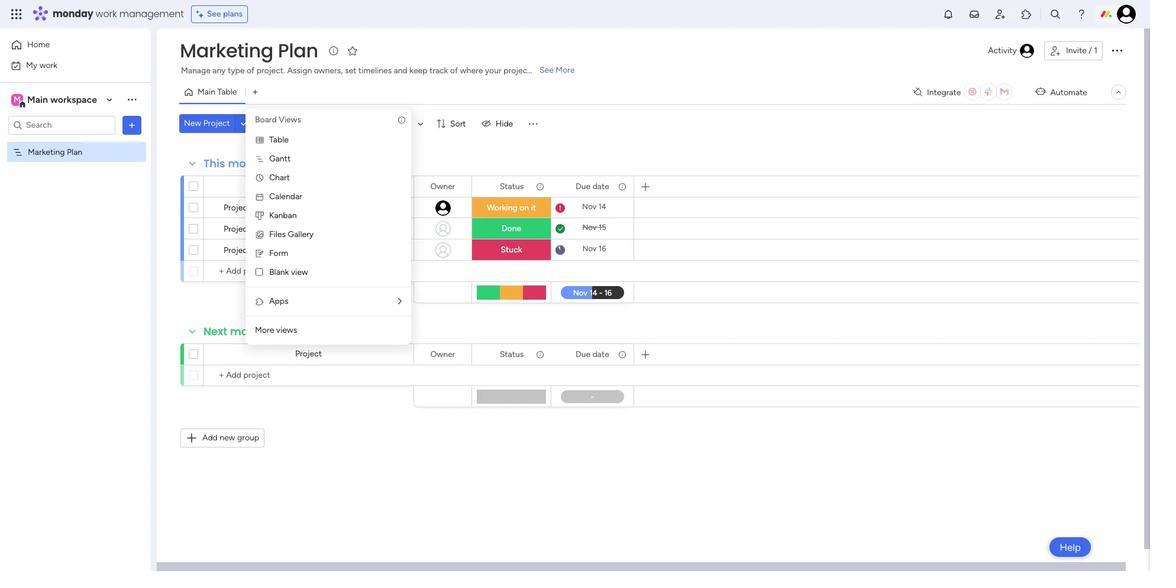 Task type: describe. For each thing, give the bounding box(es) containing it.
next month
[[204, 324, 266, 339]]

help
[[1060, 542, 1082, 554]]

+ Add project text field
[[210, 369, 408, 383]]

1 vertical spatial apps image
[[255, 297, 265, 307]]

invite / 1
[[1067, 46, 1098, 56]]

views
[[276, 326, 297, 336]]

1 due from the top
[[576, 181, 591, 192]]

monday
[[53, 7, 93, 21]]

see for see more
[[540, 65, 554, 75]]

nov 14
[[583, 202, 607, 211]]

16
[[599, 244, 607, 253]]

3
[[253, 246, 257, 256]]

view
[[291, 268, 308, 278]]

on
[[520, 203, 529, 213]]

dapulse integrations image
[[914, 88, 923, 97]]

monday work management
[[53, 7, 184, 21]]

main workspace
[[27, 94, 97, 105]]

see for see plans
[[207, 9, 221, 19]]

views
[[279, 115, 301, 125]]

activity
[[989, 46, 1018, 56]]

filter button
[[372, 114, 428, 133]]

project
[[504, 66, 531, 76]]

add
[[202, 433, 218, 443]]

0 vertical spatial apps image
[[1021, 8, 1033, 20]]

your
[[485, 66, 502, 76]]

list arrow image
[[398, 298, 402, 306]]

and
[[394, 66, 408, 76]]

collapse board header image
[[1115, 88, 1124, 97]]

project.
[[257, 66, 285, 76]]

new project button
[[179, 114, 235, 133]]

autopilot image
[[1036, 84, 1046, 99]]

owners,
[[314, 66, 343, 76]]

working on it
[[487, 203, 536, 213]]

Next month field
[[201, 324, 269, 340]]

this month
[[204, 156, 264, 171]]

see plans button
[[191, 5, 248, 23]]

0 vertical spatial marketing
[[180, 37, 273, 64]]

nov 15
[[583, 223, 607, 232]]

1 due date field from the top
[[573, 180, 613, 193]]

project 1
[[224, 203, 256, 213]]

activity button
[[984, 41, 1040, 60]]

inbox image
[[969, 8, 981, 20]]

workspace options image
[[126, 94, 138, 106]]

2
[[253, 224, 257, 234]]

workspace
[[50, 94, 97, 105]]

filter
[[391, 119, 410, 129]]

date for 2nd due date field from the bottom of the page
[[593, 181, 610, 192]]

track
[[430, 66, 448, 76]]

apps
[[269, 297, 289, 307]]

next
[[204, 324, 227, 339]]

add new group button
[[181, 429, 265, 448]]

2 due date from the top
[[576, 350, 610, 360]]

see more link
[[539, 65, 576, 76]]

column information image for this month
[[618, 182, 628, 192]]

home button
[[7, 36, 127, 54]]

add view image
[[253, 88, 258, 97]]

main for main workspace
[[27, 94, 48, 105]]

1 owner from the top
[[431, 181, 456, 192]]

1 horizontal spatial options image
[[1111, 43, 1125, 57]]

my work
[[26, 60, 57, 70]]

project up + add project text box
[[295, 349, 322, 359]]

table inside main table button
[[218, 87, 237, 97]]

0 vertical spatial more
[[556, 65, 575, 75]]

new
[[184, 118, 201, 128]]

/
[[1089, 46, 1093, 56]]

v2 search image
[[266, 117, 275, 130]]

marketing plan inside list box
[[28, 147, 82, 157]]

Search in workspace field
[[25, 118, 99, 132]]

see plans
[[207, 9, 243, 19]]

files gallery
[[269, 230, 314, 240]]

files
[[269, 230, 286, 240]]

project for project 3
[[224, 246, 251, 256]]

manage any type of project. assign owners, set timelines and keep track of where your project stands.
[[181, 66, 559, 76]]

help button
[[1050, 538, 1092, 558]]

manage
[[181, 66, 211, 76]]

0 vertical spatial plan
[[278, 37, 318, 64]]

kanban
[[269, 211, 297, 221]]

1 status from the top
[[500, 181, 524, 192]]

show board description image
[[327, 45, 341, 57]]

automate
[[1051, 87, 1088, 97]]

project inside 'button'
[[203, 118, 230, 128]]

keep
[[410, 66, 428, 76]]

where
[[460, 66, 483, 76]]

gallery
[[288, 230, 314, 240]]

angle down image
[[241, 119, 246, 128]]

timelines
[[359, 66, 392, 76]]

integrate
[[928, 87, 962, 97]]

invite members image
[[995, 8, 1007, 20]]

home
[[27, 40, 50, 50]]

date for second due date field
[[593, 350, 610, 360]]

2 of from the left
[[450, 66, 458, 76]]

form
[[269, 249, 288, 259]]

Marketing Plan field
[[177, 37, 321, 64]]



Task type: vqa. For each thing, say whether or not it's contained in the screenshot.
Give Feedback icon
no



Task type: locate. For each thing, give the bounding box(es) containing it.
1 horizontal spatial more
[[556, 65, 575, 75]]

james peterson image
[[1118, 5, 1137, 24]]

0 vertical spatial due date
[[576, 181, 610, 192]]

of
[[247, 66, 255, 76], [450, 66, 458, 76]]

work right monday
[[96, 7, 117, 21]]

see right "project"
[[540, 65, 554, 75]]

work for my
[[39, 60, 57, 70]]

2 date from the top
[[593, 350, 610, 360]]

marketing up any
[[180, 37, 273, 64]]

due date up nov 14
[[576, 181, 610, 192]]

new project
[[184, 118, 230, 128]]

1 vertical spatial owner field
[[428, 348, 459, 361]]

1 vertical spatial plan
[[67, 147, 82, 157]]

1 vertical spatial due date field
[[573, 348, 613, 361]]

working
[[487, 203, 518, 213]]

due date field left column information icon
[[573, 348, 613, 361]]

1 owner field from the top
[[428, 180, 459, 193]]

date left column information icon
[[593, 350, 610, 360]]

nov left 16
[[583, 244, 597, 253]]

1 vertical spatial due date
[[576, 350, 610, 360]]

project for project 2
[[224, 224, 251, 234]]

Owner field
[[428, 180, 459, 193], [428, 348, 459, 361]]

2 due date field from the top
[[573, 348, 613, 361]]

any
[[213, 66, 226, 76]]

1 horizontal spatial see
[[540, 65, 554, 75]]

new
[[220, 433, 235, 443]]

set
[[345, 66, 357, 76]]

work right my
[[39, 60, 57, 70]]

see inside button
[[207, 9, 221, 19]]

nov 16
[[583, 244, 607, 253]]

chart
[[269, 173, 290, 183]]

0 horizontal spatial table
[[218, 87, 237, 97]]

project left 2
[[224, 224, 251, 234]]

more
[[556, 65, 575, 75], [255, 326, 274, 336]]

plan down search in workspace field
[[67, 147, 82, 157]]

column information image for next month
[[536, 350, 545, 360]]

0 vertical spatial 1
[[1095, 46, 1098, 56]]

more views
[[255, 326, 297, 336]]

1 vertical spatial marketing plan
[[28, 147, 82, 157]]

0 horizontal spatial marketing plan
[[28, 147, 82, 157]]

apps image left apps
[[255, 297, 265, 307]]

invite / 1 button
[[1045, 41, 1103, 60]]

work for monday
[[96, 7, 117, 21]]

main inside button
[[198, 87, 216, 97]]

marketing plan
[[180, 37, 318, 64], [28, 147, 82, 157]]

0 vertical spatial owner
[[431, 181, 456, 192]]

project up project 2
[[224, 203, 251, 213]]

0 vertical spatial options image
[[1111, 43, 1125, 57]]

calendar
[[269, 192, 302, 202]]

project 3
[[224, 246, 257, 256]]

table
[[218, 87, 237, 97], [269, 135, 289, 145]]

0 horizontal spatial of
[[247, 66, 255, 76]]

assign
[[287, 66, 312, 76]]

nov left 14
[[583, 202, 597, 211]]

1 horizontal spatial marketing
[[180, 37, 273, 64]]

month
[[228, 156, 264, 171], [230, 324, 266, 339]]

0 horizontal spatial main
[[27, 94, 48, 105]]

main down manage
[[198, 87, 216, 97]]

project for project 1
[[224, 203, 251, 213]]

1 vertical spatial work
[[39, 60, 57, 70]]

blank
[[269, 268, 289, 278]]

stands.
[[533, 66, 559, 76]]

15
[[599, 223, 607, 232]]

1 vertical spatial 1
[[253, 203, 256, 213]]

3 nov from the top
[[583, 244, 597, 253]]

0 horizontal spatial see
[[207, 9, 221, 19]]

status
[[500, 181, 524, 192], [500, 350, 524, 360]]

1 vertical spatial status field
[[497, 348, 527, 361]]

work inside button
[[39, 60, 57, 70]]

1 vertical spatial more
[[255, 326, 274, 336]]

This month field
[[201, 156, 267, 172]]

Status field
[[497, 180, 527, 193], [497, 348, 527, 361]]

0 horizontal spatial work
[[39, 60, 57, 70]]

month for this month
[[228, 156, 264, 171]]

due date field up nov 14
[[573, 180, 613, 193]]

done
[[502, 224, 522, 234]]

1 vertical spatial marketing
[[28, 147, 65, 157]]

column information image
[[536, 182, 545, 192], [618, 182, 628, 192], [536, 350, 545, 360]]

0 vertical spatial due date field
[[573, 180, 613, 193]]

add new group
[[202, 433, 259, 443]]

month right 'this'
[[228, 156, 264, 171]]

marketing plan down search in workspace field
[[28, 147, 82, 157]]

marketing plan up type
[[180, 37, 318, 64]]

nov left 15 at top right
[[583, 223, 597, 232]]

0 vertical spatial marketing plan
[[180, 37, 318, 64]]

0 horizontal spatial 1
[[253, 203, 256, 213]]

due date
[[576, 181, 610, 192], [576, 350, 610, 360]]

my work button
[[7, 56, 127, 75]]

options image right / at the top of the page
[[1111, 43, 1125, 57]]

hide button
[[477, 114, 521, 133]]

1 right / at the top of the page
[[1095, 46, 1098, 56]]

workspace image
[[11, 93, 23, 106]]

apps image right invite members icon
[[1021, 8, 1033, 20]]

help image
[[1076, 8, 1088, 20]]

marketing
[[180, 37, 273, 64], [28, 147, 65, 157]]

date up 14
[[593, 181, 610, 192]]

work
[[96, 7, 117, 21], [39, 60, 57, 70]]

apps image
[[1021, 8, 1033, 20], [255, 297, 265, 307]]

1 horizontal spatial 1
[[1095, 46, 1098, 56]]

date
[[593, 181, 610, 192], [593, 350, 610, 360]]

main right workspace 'icon' at the left of the page
[[27, 94, 48, 105]]

Due date field
[[573, 180, 613, 193], [573, 348, 613, 361]]

1 vertical spatial status
[[500, 350, 524, 360]]

0 horizontal spatial plan
[[67, 147, 82, 157]]

m
[[14, 94, 21, 104]]

add to favorites image
[[347, 45, 359, 57]]

v2 overdue deadline image
[[556, 203, 565, 214]]

of right track
[[450, 66, 458, 76]]

month inside field
[[228, 156, 264, 171]]

menu image
[[528, 118, 539, 130]]

due up nov 14
[[576, 181, 591, 192]]

1 vertical spatial options image
[[126, 119, 138, 131]]

plan up assign
[[278, 37, 318, 64]]

2 owner from the top
[[431, 350, 456, 360]]

nov
[[583, 202, 597, 211], [583, 223, 597, 232], [583, 244, 597, 253]]

0 vertical spatial work
[[96, 7, 117, 21]]

1 status field from the top
[[497, 180, 527, 193]]

0 vertical spatial nov
[[583, 202, 597, 211]]

invite
[[1067, 46, 1087, 56]]

1 vertical spatial nov
[[583, 223, 597, 232]]

search everything image
[[1050, 8, 1062, 20]]

1 horizontal spatial work
[[96, 7, 117, 21]]

table down any
[[218, 87, 237, 97]]

2 vertical spatial nov
[[583, 244, 597, 253]]

v2 done deadline image
[[556, 223, 565, 235]]

1 due date from the top
[[576, 181, 610, 192]]

type
[[228, 66, 245, 76]]

1 up 2
[[253, 203, 256, 213]]

plan
[[278, 37, 318, 64], [67, 147, 82, 157]]

workspace selection element
[[11, 93, 99, 108]]

option
[[0, 141, 151, 144]]

marketing plan list box
[[0, 140, 151, 322]]

more right "project"
[[556, 65, 575, 75]]

select product image
[[11, 8, 22, 20]]

options image
[[1111, 43, 1125, 57], [126, 119, 138, 131]]

hide
[[496, 119, 513, 129]]

1
[[1095, 46, 1098, 56], [253, 203, 256, 213]]

gantt
[[269, 154, 291, 164]]

plan inside list box
[[67, 147, 82, 157]]

marketing down search in workspace field
[[28, 147, 65, 157]]

0 vertical spatial status
[[500, 181, 524, 192]]

1 inside button
[[1095, 46, 1098, 56]]

1 horizontal spatial table
[[269, 135, 289, 145]]

arrow down image
[[414, 117, 428, 131]]

0 vertical spatial table
[[218, 87, 237, 97]]

14
[[599, 202, 607, 211]]

1 horizontal spatial marketing plan
[[180, 37, 318, 64]]

2 nov from the top
[[583, 223, 597, 232]]

1 horizontal spatial apps image
[[1021, 8, 1033, 20]]

1 vertical spatial owner
[[431, 350, 456, 360]]

main inside the workspace selection element
[[27, 94, 48, 105]]

see more
[[540, 65, 575, 75]]

board
[[255, 115, 277, 125]]

main
[[198, 87, 216, 97], [27, 94, 48, 105]]

2 status field from the top
[[497, 348, 527, 361]]

main for main table
[[198, 87, 216, 97]]

nov for 1
[[583, 202, 597, 211]]

month for next month
[[230, 324, 266, 339]]

2 owner field from the top
[[428, 348, 459, 361]]

1 vertical spatial date
[[593, 350, 610, 360]]

project right the new
[[203, 118, 230, 128]]

see left plans
[[207, 9, 221, 19]]

management
[[119, 7, 184, 21]]

blank view
[[269, 268, 308, 278]]

1 vertical spatial month
[[230, 324, 266, 339]]

1 date from the top
[[593, 181, 610, 192]]

options image down workspace options image
[[126, 119, 138, 131]]

marketing inside list box
[[28, 147, 65, 157]]

0 vertical spatial owner field
[[428, 180, 459, 193]]

1 horizontal spatial main
[[198, 87, 216, 97]]

1 vertical spatial table
[[269, 135, 289, 145]]

of right type
[[247, 66, 255, 76]]

it
[[531, 203, 536, 213]]

0 vertical spatial status field
[[497, 180, 527, 193]]

sort
[[450, 119, 466, 129]]

Search field
[[275, 115, 311, 132]]

1 vertical spatial due
[[576, 350, 591, 360]]

group
[[237, 433, 259, 443]]

my
[[26, 60, 37, 70]]

0 horizontal spatial more
[[255, 326, 274, 336]]

0 horizontal spatial options image
[[126, 119, 138, 131]]

sort button
[[432, 114, 473, 133]]

0 vertical spatial month
[[228, 156, 264, 171]]

see
[[207, 9, 221, 19], [540, 65, 554, 75]]

1 nov from the top
[[583, 202, 597, 211]]

due left column information icon
[[576, 350, 591, 360]]

main table
[[198, 87, 237, 97]]

1 of from the left
[[247, 66, 255, 76]]

project left 3
[[224, 246, 251, 256]]

plans
[[223, 9, 243, 19]]

2 status from the top
[[500, 350, 524, 360]]

0 horizontal spatial marketing
[[28, 147, 65, 157]]

nov for 2
[[583, 223, 597, 232]]

stuck
[[501, 245, 522, 255]]

month inside 'field'
[[230, 324, 266, 339]]

main table button
[[179, 83, 246, 102]]

project 2
[[224, 224, 257, 234]]

2 due from the top
[[576, 350, 591, 360]]

due date left column information icon
[[576, 350, 610, 360]]

month right the next
[[230, 324, 266, 339]]

0 vertical spatial due
[[576, 181, 591, 192]]

notifications image
[[943, 8, 955, 20]]

0 vertical spatial see
[[207, 9, 221, 19]]

more left views
[[255, 326, 274, 336]]

0 horizontal spatial apps image
[[255, 297, 265, 307]]

table down v2 search image
[[269, 135, 289, 145]]

1 horizontal spatial of
[[450, 66, 458, 76]]

1 horizontal spatial plan
[[278, 37, 318, 64]]

this
[[204, 156, 225, 171]]

column information image
[[618, 350, 628, 360]]

0 vertical spatial date
[[593, 181, 610, 192]]

1 vertical spatial see
[[540, 65, 554, 75]]

board views
[[255, 115, 301, 125]]



